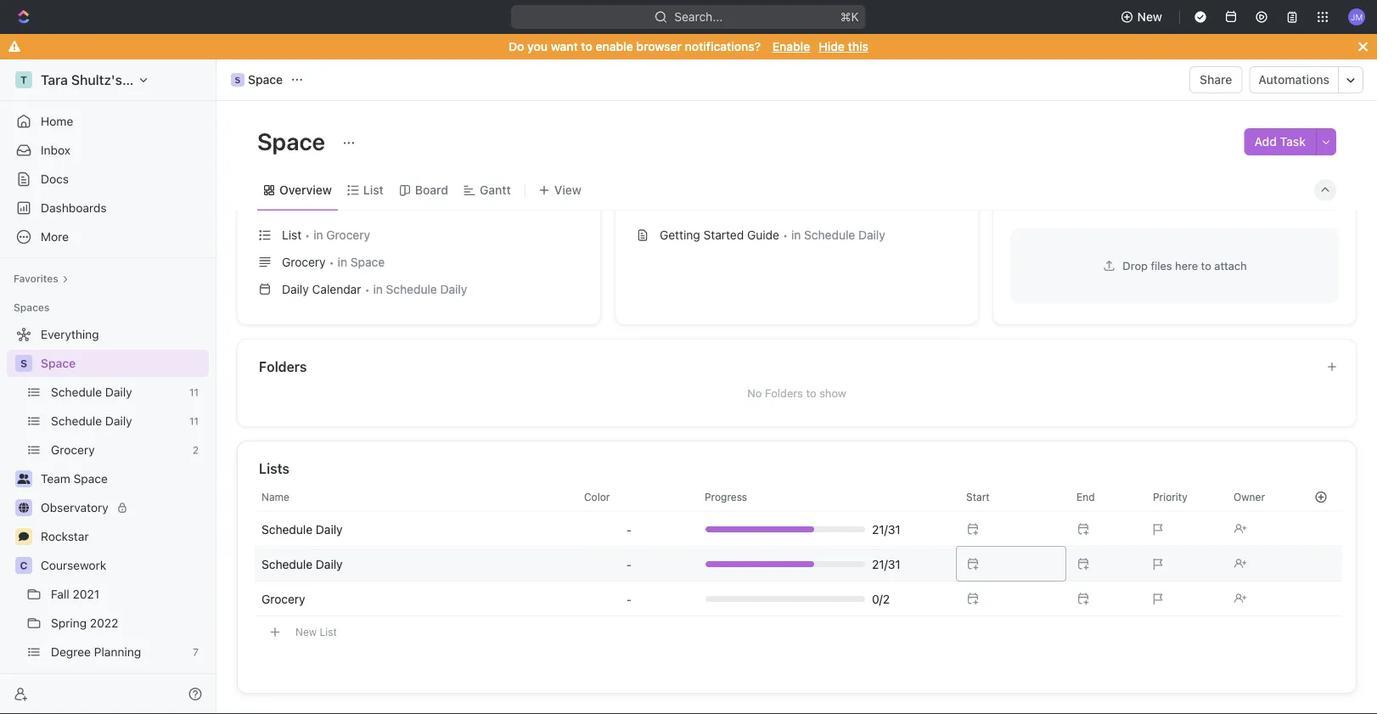 Task type: describe. For each thing, give the bounding box(es) containing it.
favorites
[[14, 273, 58, 285]]

jm
[[1351, 12, 1364, 21]]

getting
[[660, 228, 701, 242]]

progress
[[705, 491, 748, 503]]

color
[[584, 491, 610, 503]]

user group image
[[17, 474, 30, 484]]

21/31 for dropdown menu image
[[872, 522, 901, 536]]

inbox
[[41, 143, 71, 157]]

1 vertical spatial docs
[[636, 197, 669, 213]]

team space
[[41, 472, 108, 486]]

workspace
[[126, 72, 196, 88]]

new list button
[[255, 618, 1343, 647]]

sidebar navigation
[[0, 59, 220, 714]]

this
[[848, 39, 869, 54]]

getting started guide • in schedule daily
[[660, 228, 886, 242]]

2021
[[73, 587, 100, 601]]

everything
[[41, 327, 99, 341]]

schedule daily link up new list
[[262, 557, 343, 571]]

spring 2022
[[51, 616, 118, 630]]

planning
[[94, 645, 141, 659]]

list link
[[360, 178, 384, 202]]

drop
[[1123, 260, 1148, 272]]

c
[[20, 560, 28, 572]]

• inside grocery • in space
[[329, 256, 334, 269]]

comment image
[[19, 532, 29, 542]]

grocery down list • in grocery
[[282, 255, 326, 269]]

team
[[41, 472, 70, 486]]

notifications?
[[685, 39, 761, 54]]

name button
[[255, 484, 574, 511]]

tara shultz's workspace, , element
[[15, 71, 32, 88]]

start
[[967, 491, 990, 503]]

schedule daily link down name
[[262, 522, 343, 536]]

board link
[[412, 178, 449, 202]]

name
[[262, 491, 290, 503]]

schedule daily link down space link
[[51, 379, 183, 406]]

shultz's
[[71, 72, 122, 88]]

inbox link
[[7, 137, 209, 164]]

1 vertical spatial folders
[[765, 386, 803, 399]]

search...
[[675, 10, 723, 24]]

dropdown menu image for 21/31
[[627, 558, 632, 571]]

s for s
[[20, 358, 27, 370]]

automations button
[[1251, 67, 1339, 93]]

new list
[[296, 626, 337, 638]]

show
[[820, 386, 847, 399]]

0 vertical spatial grocery link
[[51, 437, 186, 464]]

21/31 for dropdown menu icon associated with 21/31
[[872, 557, 901, 571]]

here
[[1176, 260, 1199, 272]]

7
[[193, 646, 199, 658]]

in right calendar
[[373, 282, 383, 296]]

fall
[[51, 587, 69, 601]]

no
[[748, 386, 762, 399]]

coursework
[[41, 559, 106, 573]]

team space link
[[41, 465, 206, 493]]

share button
[[1190, 66, 1243, 93]]

enable
[[773, 39, 811, 54]]

do you want to enable browser notifications? enable hide this
[[509, 39, 869, 54]]

spaces inside tree
[[86, 674, 126, 688]]

dropdown menu image
[[627, 523, 632, 536]]

list for list
[[363, 183, 384, 197]]

folders inside 'button'
[[259, 359, 307, 375]]

globe image
[[19, 503, 29, 513]]

list • in grocery
[[282, 228, 370, 242]]

more button
[[7, 223, 209, 251]]

everything link
[[7, 321, 206, 348]]

2
[[193, 444, 199, 456]]

• inside 'getting started guide • in schedule daily'
[[783, 229, 788, 242]]

want
[[551, 39, 578, 54]]

schedule daily up new list
[[262, 557, 343, 571]]

to for enable
[[581, 39, 593, 54]]

attach
[[1215, 260, 1248, 272]]

guide
[[748, 228, 780, 242]]

space link
[[41, 350, 206, 377]]

0/2
[[872, 592, 890, 606]]

in up calendar
[[338, 255, 347, 269]]

recent
[[258, 197, 303, 213]]

tree inside sidebar "navigation"
[[7, 321, 209, 714]]

2 vertical spatial to
[[806, 386, 817, 399]]

observatory
[[41, 501, 109, 515]]

fall 2021
[[51, 587, 100, 601]]

home link
[[7, 108, 209, 135]]

to for attach
[[1202, 260, 1212, 272]]

space inside space link
[[41, 356, 76, 370]]

tara
[[41, 72, 68, 88]]

space inside team space "link"
[[74, 472, 108, 486]]

in up grocery • in space
[[314, 228, 323, 242]]

drop files here to attach
[[1123, 260, 1248, 272]]

degree planning link
[[51, 639, 186, 666]]

dropdown menu image for 0/2
[[627, 592, 632, 606]]

start button
[[956, 484, 1067, 511]]

dashboards
[[41, 201, 107, 215]]

schedule daily link up team space "link"
[[51, 408, 183, 435]]

11 for 'schedule daily' link underneath space link
[[189, 386, 199, 398]]

docs inside sidebar "navigation"
[[41, 172, 69, 186]]

view all spaces
[[41, 674, 126, 688]]

folders button
[[258, 357, 1313, 377]]

lists
[[259, 461, 290, 477]]

view button
[[532, 170, 588, 210]]

grocery up grocery • in space
[[326, 228, 370, 242]]



Task type: vqa. For each thing, say whether or not it's contained in the screenshot.
Search tasks... text box
no



Task type: locate. For each thing, give the bounding box(es) containing it.
schedule daily link
[[51, 379, 183, 406], [51, 408, 183, 435], [262, 522, 343, 536], [262, 557, 343, 571]]

2 vertical spatial list
[[320, 626, 337, 638]]

⌘k
[[841, 10, 859, 24]]

new for new list
[[296, 626, 317, 638]]

new button
[[1114, 3, 1173, 31]]

coursework link
[[41, 552, 206, 579]]

rockstar
[[41, 530, 89, 544]]

0 horizontal spatial grocery link
[[51, 437, 186, 464]]

1 vertical spatial s
[[20, 358, 27, 370]]

new inside button
[[296, 626, 317, 638]]

calendar
[[312, 282, 361, 296]]

view for view all spaces
[[41, 674, 67, 688]]

• up grocery • in space
[[305, 229, 310, 242]]

home
[[41, 114, 73, 128]]

1 horizontal spatial to
[[806, 386, 817, 399]]

0 horizontal spatial folders
[[259, 359, 307, 375]]

add task button
[[1245, 128, 1317, 155]]

s for s space
[[235, 75, 241, 85]]

hide
[[819, 39, 845, 54]]

spring 2022 link
[[51, 610, 206, 637]]

share
[[1200, 73, 1233, 87]]

daily calendar • in schedule daily
[[282, 282, 467, 296]]

started
[[704, 228, 744, 242]]

dashboards link
[[7, 195, 209, 222]]

0 horizontal spatial space, , element
[[15, 355, 32, 372]]

gantt
[[480, 183, 511, 197]]

automations
[[1259, 73, 1330, 87]]

• up calendar
[[329, 256, 334, 269]]

color button
[[574, 484, 685, 511]]

favorites button
[[7, 268, 75, 289]]

priority
[[1154, 491, 1188, 503]]

end button
[[1067, 484, 1143, 511]]

0 vertical spatial 11
[[189, 386, 199, 398]]

schedule
[[805, 228, 856, 242], [386, 282, 437, 296], [51, 385, 102, 399], [51, 414, 102, 428], [262, 522, 313, 536], [262, 557, 313, 571]]

1 horizontal spatial s
[[235, 75, 241, 85]]

0 vertical spatial dropdown menu image
[[627, 558, 632, 571]]

2 horizontal spatial list
[[363, 183, 384, 197]]

dropdown menu image
[[627, 558, 632, 571], [627, 592, 632, 606]]

new
[[1138, 10, 1163, 24], [296, 626, 317, 638]]

view inside button
[[554, 183, 582, 197]]

s inside tree
[[20, 358, 27, 370]]

0 horizontal spatial view
[[41, 674, 67, 688]]

1 vertical spatial space, , element
[[15, 355, 32, 372]]

spring
[[51, 616, 87, 630]]

grocery up new list
[[262, 592, 305, 606]]

board
[[415, 183, 449, 197]]

space, , element
[[231, 73, 245, 87], [15, 355, 32, 372]]

2 dropdown menu image from the top
[[627, 592, 632, 606]]

list inside button
[[320, 626, 337, 638]]

1 horizontal spatial list
[[320, 626, 337, 638]]

in right guide
[[792, 228, 801, 242]]

lists button
[[258, 459, 1337, 479]]

tara shultz's workspace
[[41, 72, 196, 88]]

no folders to show
[[748, 386, 847, 399]]

schedule daily up team space
[[51, 414, 132, 428]]

files
[[1151, 260, 1173, 272]]

1 horizontal spatial new
[[1138, 10, 1163, 24]]

all
[[70, 674, 83, 688]]

0 vertical spatial s
[[235, 75, 241, 85]]

0 horizontal spatial list
[[282, 228, 302, 242]]

0 vertical spatial view
[[554, 183, 582, 197]]

spaces right all
[[86, 674, 126, 688]]

view for view
[[554, 183, 582, 197]]

grocery up team space
[[51, 443, 95, 457]]

grocery • in space
[[282, 255, 385, 269]]

0 horizontal spatial docs
[[41, 172, 69, 186]]

daily
[[859, 228, 886, 242], [282, 282, 309, 296], [440, 282, 467, 296], [105, 385, 132, 399], [105, 414, 132, 428], [316, 522, 343, 536], [316, 557, 343, 571]]

1 horizontal spatial grocery link
[[262, 592, 305, 606]]

browser
[[637, 39, 682, 54]]

11 for 'schedule daily' link over team space "link"
[[189, 415, 199, 427]]

1 horizontal spatial folders
[[765, 386, 803, 399]]

• right calendar
[[365, 283, 370, 296]]

1 vertical spatial 11
[[189, 415, 199, 427]]

list
[[363, 183, 384, 197], [282, 228, 302, 242], [320, 626, 337, 638]]

1 vertical spatial list
[[282, 228, 302, 242]]

• inside list • in grocery
[[305, 229, 310, 242]]

1 horizontal spatial docs
[[636, 197, 669, 213]]

priority button
[[1143, 484, 1224, 511]]

1 horizontal spatial space, , element
[[231, 73, 245, 87]]

observatory link
[[41, 494, 206, 522]]

2022
[[90, 616, 118, 630]]

0 vertical spatial new
[[1138, 10, 1163, 24]]

schedule daily down name
[[262, 522, 343, 536]]

add task
[[1255, 135, 1306, 149]]

overview link
[[276, 178, 332, 202]]

fall 2021 link
[[51, 581, 206, 608]]

degree
[[51, 645, 91, 659]]

0 vertical spatial folders
[[259, 359, 307, 375]]

1 vertical spatial dropdown menu image
[[627, 592, 632, 606]]

2 11 from the top
[[189, 415, 199, 427]]

view all spaces link
[[7, 668, 206, 695]]

1 21/31 from the top
[[872, 522, 901, 536]]

•
[[305, 229, 310, 242], [783, 229, 788, 242], [329, 256, 334, 269], [365, 283, 370, 296]]

view right gantt
[[554, 183, 582, 197]]

coursework, , element
[[15, 557, 32, 574]]

1 vertical spatial new
[[296, 626, 317, 638]]

1 11 from the top
[[189, 386, 199, 398]]

view left all
[[41, 674, 67, 688]]

1 horizontal spatial spaces
[[86, 674, 126, 688]]

task
[[1281, 135, 1306, 149]]

1 horizontal spatial view
[[554, 183, 582, 197]]

tree
[[7, 321, 209, 714]]

• inside daily calendar • in schedule daily
[[365, 283, 370, 296]]

add
[[1255, 135, 1278, 149]]

0 vertical spatial to
[[581, 39, 593, 54]]

1 vertical spatial grocery link
[[262, 592, 305, 606]]

1 dropdown menu image from the top
[[627, 558, 632, 571]]

you
[[528, 39, 548, 54]]

schedule daily down space link
[[51, 385, 132, 399]]

21/31
[[872, 522, 901, 536], [872, 557, 901, 571]]

t
[[20, 74, 27, 86]]

docs down the inbox
[[41, 172, 69, 186]]

owner button
[[1224, 484, 1301, 511]]

spaces down favorites
[[14, 302, 50, 313]]

docs up the getting
[[636, 197, 669, 213]]

1 vertical spatial 21/31
[[872, 557, 901, 571]]

0 vertical spatial docs
[[41, 172, 69, 186]]

new for new
[[1138, 10, 1163, 24]]

1 vertical spatial to
[[1202, 260, 1212, 272]]

0 horizontal spatial spaces
[[14, 302, 50, 313]]

folders
[[259, 359, 307, 375], [765, 386, 803, 399]]

s space
[[235, 73, 283, 87]]

grocery link up team space "link"
[[51, 437, 186, 464]]

view
[[554, 183, 582, 197], [41, 674, 67, 688]]

degree planning
[[51, 645, 141, 659]]

s
[[235, 75, 241, 85], [20, 358, 27, 370]]

2 horizontal spatial to
[[1202, 260, 1212, 272]]

0 vertical spatial list
[[363, 183, 384, 197]]

s inside s space
[[235, 75, 241, 85]]

grocery link up new list
[[262, 592, 305, 606]]

0 horizontal spatial new
[[296, 626, 317, 638]]

progress button
[[695, 484, 946, 511]]

to right here
[[1202, 260, 1212, 272]]

tree containing everything
[[7, 321, 209, 714]]

new inside "button"
[[1138, 10, 1163, 24]]

0 vertical spatial spaces
[[14, 302, 50, 313]]

0 vertical spatial space, , element
[[231, 73, 245, 87]]

grocery inside sidebar "navigation"
[[51, 443, 95, 457]]

docs link
[[7, 166, 209, 193]]

0 vertical spatial 21/31
[[872, 522, 901, 536]]

owner
[[1234, 491, 1266, 503]]

space
[[248, 73, 283, 87], [257, 127, 331, 155], [351, 255, 385, 269], [41, 356, 76, 370], [74, 472, 108, 486]]

end
[[1077, 491, 1095, 503]]

grocery link
[[51, 437, 186, 464], [262, 592, 305, 606]]

list for list • in grocery
[[282, 228, 302, 242]]

gantt link
[[477, 178, 511, 202]]

to left "show"
[[806, 386, 817, 399]]

rockstar link
[[41, 523, 206, 550]]

2 21/31 from the top
[[872, 557, 901, 571]]

1 vertical spatial view
[[41, 674, 67, 688]]

to right want
[[581, 39, 593, 54]]

schedule daily
[[51, 385, 132, 399], [51, 414, 132, 428], [262, 522, 343, 536], [262, 557, 343, 571]]

more
[[41, 230, 69, 244]]

view button
[[532, 178, 588, 202]]

view inside tree
[[41, 674, 67, 688]]

enable
[[596, 39, 633, 54]]

• right guide
[[783, 229, 788, 242]]

0 horizontal spatial to
[[581, 39, 593, 54]]

do
[[509, 39, 524, 54]]

1 vertical spatial spaces
[[86, 674, 126, 688]]

0 horizontal spatial s
[[20, 358, 27, 370]]



